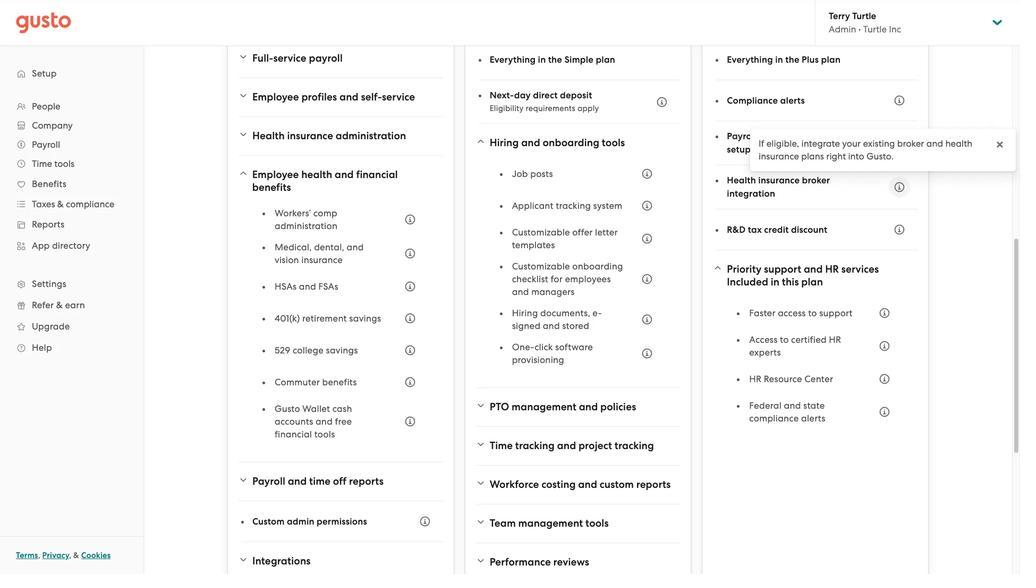 Task type: locate. For each thing, give the bounding box(es) containing it.
reports right off
[[349, 475, 384, 488]]

turtle right •
[[864, 24, 888, 35]]

administration inside dropdown button
[[336, 130, 406, 142]]

savings right college
[[326, 345, 358, 356]]

0 vertical spatial time
[[32, 158, 52, 169]]

privacy link
[[42, 551, 69, 560]]

everything up compliance on the right
[[728, 54, 774, 65]]

service inside full-service payroll dropdown button
[[274, 52, 307, 64]]

the left plus
[[786, 54, 800, 65]]

compliance
[[66, 199, 115, 210], [750, 413, 800, 424]]

hr right certified
[[830, 334, 842, 345]]

tools inside "dropdown button"
[[54, 158, 75, 169]]

1 vertical spatial compliance
[[750, 413, 800, 424]]

the for plus
[[786, 54, 800, 65]]

1 horizontal spatial financial
[[356, 169, 398, 181]]

0 horizontal spatial everything
[[490, 54, 536, 65]]

everything for everything in the simple plan
[[490, 54, 536, 65]]

1 horizontal spatial benefits
[[322, 377, 357, 388]]

and inside the 'pto management and policies' dropdown button
[[579, 401, 598, 413]]

people
[[32, 101, 60, 112]]

0 horizontal spatial health
[[253, 130, 285, 142]]

savings right retirement
[[349, 313, 381, 324]]

payroll inside payroll migration and account setup
[[728, 131, 757, 142]]

broker right existing
[[898, 138, 925, 149]]

1 horizontal spatial health
[[946, 138, 973, 149]]

the left simple
[[549, 54, 563, 65]]

health insurance administration
[[253, 130, 406, 142]]

0 horizontal spatial health
[[302, 169, 333, 181]]

1 horizontal spatial support
[[820, 308, 853, 319]]

1 vertical spatial financial
[[275, 429, 312, 440]]

administration down self-
[[336, 130, 406, 142]]

management inside dropdown button
[[512, 401, 577, 413]]

1 , from the left
[[38, 551, 40, 560]]

0 horizontal spatial ,
[[38, 551, 40, 560]]

service inside employee profiles and self-service dropdown button
[[382, 91, 415, 103]]

insurance inside the if eligible, integrate your existing broker and health insurance plans right into gusto.
[[759, 151, 800, 162]]

0 horizontal spatial service
[[274, 52, 307, 64]]

2 horizontal spatial payroll
[[728, 131, 757, 142]]

compliance inside federal and state compliance alerts
[[750, 413, 800, 424]]

customizable up the checklist
[[512, 261, 570, 272]]

customizable offer letter templates
[[512, 227, 618, 250]]

0 horizontal spatial payroll
[[32, 139, 60, 150]]

pto management and policies
[[490, 401, 637, 413]]

workforce costing and custom reports button
[[476, 472, 681, 498]]

0 horizontal spatial the
[[549, 54, 563, 65]]

wallet
[[303, 404, 330, 414]]

1 horizontal spatial the
[[786, 54, 800, 65]]

deposit
[[560, 90, 593, 101]]

plan right this
[[802, 276, 824, 288]]

0 vertical spatial hiring
[[490, 137, 519, 149]]

health inside health insurance broker integration
[[728, 175, 757, 186]]

time inside dropdown button
[[490, 440, 513, 452]]

everything up day
[[490, 54, 536, 65]]

plan right plus
[[822, 54, 841, 65]]

1 horizontal spatial to
[[809, 308, 818, 319]]

& inside taxes & compliance dropdown button
[[57, 199, 64, 210]]

full-service payroll button
[[239, 46, 443, 71]]

included
[[728, 276, 769, 288]]

hr inside access to certified hr experts
[[830, 334, 842, 345]]

support inside list
[[820, 308, 853, 319]]

hiring inside hiring documents, e- signed and stored
[[512, 308, 538, 319]]

0 vertical spatial health
[[253, 130, 285, 142]]

1 vertical spatial employee
[[252, 169, 299, 181]]

federal
[[750, 400, 782, 411]]

in up the 'direct'
[[538, 54, 546, 65]]

hiring for hiring documents, e- signed and stored
[[512, 308, 538, 319]]

this
[[783, 276, 800, 288]]

tools inside gusto wallet cash accounts and free financial tools
[[315, 429, 335, 440]]

compliance up reports link
[[66, 199, 115, 210]]

earn
[[65, 300, 85, 311]]

1 vertical spatial health
[[728, 175, 757, 186]]

management right the pto
[[512, 401, 577, 413]]

tools
[[602, 137, 626, 149], [54, 158, 75, 169], [315, 429, 335, 440], [586, 517, 609, 530]]

financial down accounts
[[275, 429, 312, 440]]

1 horizontal spatial everything
[[728, 54, 774, 65]]

0 vertical spatial savings
[[349, 313, 381, 324]]

team management tools
[[490, 517, 609, 530]]

cookies button
[[81, 549, 111, 562]]

management inside 'dropdown button'
[[519, 517, 584, 530]]

0 vertical spatial benefits
[[252, 181, 291, 194]]

1 vertical spatial broker
[[803, 175, 831, 186]]

off
[[333, 475, 347, 488]]

payroll inside list
[[32, 139, 60, 150]]

to right the access
[[781, 334, 789, 345]]

0 horizontal spatial support
[[765, 263, 802, 275]]

0 vertical spatial broker
[[898, 138, 925, 149]]

2 the from the left
[[786, 54, 800, 65]]

in for simple
[[538, 54, 546, 65]]

insurance
[[287, 130, 333, 142], [759, 151, 800, 162], [759, 175, 800, 186], [302, 255, 343, 265]]

1 horizontal spatial service
[[382, 91, 415, 103]]

to right access
[[809, 308, 818, 319]]

requirements
[[526, 104, 576, 113]]

plan inside priority support and hr services included in this plan
[[802, 276, 824, 288]]

onboarding up the employees
[[573, 261, 624, 272]]

tracking
[[556, 200, 591, 211], [516, 440, 555, 452], [615, 440, 655, 452]]

full-service payroll
[[253, 52, 343, 64]]

& left 'cookies' button
[[73, 551, 79, 560]]

onboarding down the apply
[[543, 137, 600, 149]]

2 customizable from the top
[[512, 261, 570, 272]]

customizable up templates
[[512, 227, 570, 238]]

1 vertical spatial hiring
[[512, 308, 538, 319]]

service
[[274, 52, 307, 64], [382, 91, 415, 103]]

& for compliance
[[57, 199, 64, 210]]

0 vertical spatial employee
[[253, 91, 299, 103]]

hiring down eligibility
[[490, 137, 519, 149]]

job
[[512, 169, 528, 179]]

1 vertical spatial support
[[820, 308, 853, 319]]

tracking for applicant
[[556, 200, 591, 211]]

1 vertical spatial hr
[[830, 334, 842, 345]]

1 horizontal spatial ,
[[69, 551, 71, 560]]

administration for comp
[[275, 221, 338, 231]]

health inside dropdown button
[[253, 130, 285, 142]]

0 horizontal spatial broker
[[803, 175, 831, 186]]

one-click software provisioning
[[512, 342, 593, 365]]

health insurance administration button
[[239, 123, 443, 149]]

broker down the plans
[[803, 175, 831, 186]]

1 vertical spatial administration
[[275, 221, 338, 231]]

upgrade link
[[11, 317, 133, 336]]

refer & earn
[[32, 300, 85, 311]]

0 horizontal spatial compliance
[[66, 199, 115, 210]]

0 horizontal spatial tracking
[[516, 440, 555, 452]]

hiring up signed
[[512, 308, 538, 319]]

resource
[[765, 374, 803, 384]]

time up benefits
[[32, 158, 52, 169]]

1 customizable from the top
[[512, 227, 570, 238]]

support up this
[[765, 263, 802, 275]]

0 vertical spatial compliance
[[66, 199, 115, 210]]

in inside priority support and hr services included in this plan
[[771, 276, 780, 288]]

& right taxes
[[57, 199, 64, 210]]

support inside priority support and hr services included in this plan
[[765, 263, 802, 275]]

list
[[0, 97, 144, 358], [501, 162, 660, 375], [263, 207, 422, 449], [738, 302, 897, 433]]

1 everything from the left
[[490, 54, 536, 65]]

list containing job posts
[[501, 162, 660, 375]]

comp
[[314, 208, 338, 219]]

directory
[[52, 240, 90, 251]]

management
[[512, 401, 577, 413], [519, 517, 584, 530]]

alerts down state
[[802, 413, 826, 424]]

support up certified
[[820, 308, 853, 319]]

0 horizontal spatial to
[[781, 334, 789, 345]]

hiring inside hiring and onboarding tools dropdown button
[[490, 137, 519, 149]]

inc
[[890, 24, 902, 35]]

templates
[[512, 240, 555, 250]]

employee up workers'
[[252, 169, 299, 181]]

1 vertical spatial management
[[519, 517, 584, 530]]

in left this
[[771, 276, 780, 288]]

medical, dental, and vision insurance
[[275, 242, 364, 265]]

time tracking and project tracking
[[490, 440, 655, 452]]

payroll
[[728, 131, 757, 142], [32, 139, 60, 150], [253, 475, 286, 488]]

0 vertical spatial turtle
[[853, 11, 877, 22]]

hiring
[[490, 137, 519, 149], [512, 308, 538, 319]]

tracking right project
[[615, 440, 655, 452]]

insurance down profiles
[[287, 130, 333, 142]]

payroll up setup
[[728, 131, 757, 142]]

hr left services
[[826, 263, 840, 275]]

0 vertical spatial customizable
[[512, 227, 570, 238]]

1 horizontal spatial time
[[490, 440, 513, 452]]

setup
[[728, 144, 751, 155]]

eligible,
[[767, 138, 800, 149]]

0 vertical spatial onboarding
[[543, 137, 600, 149]]

hiring and onboarding tools
[[490, 137, 626, 149]]

tracking up workforce at bottom
[[516, 440, 555, 452]]

hr left the resource
[[750, 374, 762, 384]]

gusto navigation element
[[0, 46, 144, 375]]

into
[[849, 151, 865, 162]]

employee health and financial benefits
[[252, 169, 398, 194]]

onboarding inside customizable onboarding checklist for employees and managers
[[573, 261, 624, 272]]

insurance down eligible,
[[759, 151, 800, 162]]

0 vertical spatial financial
[[356, 169, 398, 181]]

benefits up cash
[[322, 377, 357, 388]]

certified
[[792, 334, 827, 345]]

payroll down 'company'
[[32, 139, 60, 150]]

customizable inside customizable offer letter templates
[[512, 227, 570, 238]]

benefits up workers'
[[252, 181, 291, 194]]

reports right custom
[[637, 479, 671, 491]]

& inside the refer & earn link
[[56, 300, 63, 311]]

1 vertical spatial alerts
[[802, 413, 826, 424]]

letter
[[596, 227, 618, 238]]

& left 'earn'
[[56, 300, 63, 311]]

1 the from the left
[[549, 54, 563, 65]]

and inside the employee health and financial benefits
[[335, 169, 354, 181]]

1 horizontal spatial reports
[[637, 479, 671, 491]]

2 horizontal spatial tracking
[[615, 440, 655, 452]]

tools inside 'dropdown button'
[[586, 517, 609, 530]]

, left privacy link
[[38, 551, 40, 560]]

hr inside priority support and hr services included in this plan
[[826, 263, 840, 275]]

broker inside health insurance broker integration
[[803, 175, 831, 186]]

migration
[[760, 131, 802, 142]]

and inside employee profiles and self-service dropdown button
[[340, 91, 359, 103]]

savings for 401(k) retirement savings
[[349, 313, 381, 324]]

company button
[[11, 116, 133, 135]]

list containing people
[[0, 97, 144, 358]]

1 vertical spatial onboarding
[[573, 261, 624, 272]]

plan
[[596, 54, 616, 65], [822, 54, 841, 65], [802, 276, 824, 288]]

reports inside dropdown button
[[637, 479, 671, 491]]

hr for and
[[826, 263, 840, 275]]

health insurance broker integration
[[728, 175, 831, 199]]

1 vertical spatial &
[[56, 300, 63, 311]]

in left plus
[[776, 54, 784, 65]]

and inside medical, dental, and vision insurance
[[347, 242, 364, 253]]

administration down workers'
[[275, 221, 338, 231]]

and inside gusto wallet cash accounts and free financial tools
[[316, 416, 333, 427]]

0 horizontal spatial time
[[32, 158, 52, 169]]

1 vertical spatial savings
[[326, 345, 358, 356]]

insurance down dental,
[[302, 255, 343, 265]]

hiring for hiring and onboarding tools
[[490, 137, 519, 149]]

workers'
[[275, 208, 311, 219]]

priority support and hr services included in this plan
[[728, 263, 880, 288]]

1 horizontal spatial broker
[[898, 138, 925, 149]]

vision
[[275, 255, 299, 265]]

everything in the plus plan
[[728, 54, 841, 65]]

0 vertical spatial support
[[765, 263, 802, 275]]

0 vertical spatial management
[[512, 401, 577, 413]]

2 , from the left
[[69, 551, 71, 560]]

checklist
[[512, 274, 549, 284]]

plan for everything in the simple plan
[[596, 54, 616, 65]]

0 vertical spatial &
[[57, 199, 64, 210]]

everything for everything in the plus plan
[[728, 54, 774, 65]]

alerts up migration
[[781, 95, 806, 106]]

0 horizontal spatial financial
[[275, 429, 312, 440]]

turtle
[[853, 11, 877, 22], [864, 24, 888, 35]]

terms link
[[16, 551, 38, 560]]

terms
[[16, 551, 38, 560]]

1 vertical spatial health
[[302, 169, 333, 181]]

tracking up offer
[[556, 200, 591, 211]]

1 horizontal spatial compliance
[[750, 413, 800, 424]]

1 vertical spatial time
[[490, 440, 513, 452]]

1 horizontal spatial tracking
[[556, 200, 591, 211]]

insurance inside dropdown button
[[287, 130, 333, 142]]

1 horizontal spatial health
[[728, 175, 757, 186]]

if
[[759, 138, 765, 149]]

employee inside the employee health and financial benefits
[[252, 169, 299, 181]]

1 vertical spatial benefits
[[322, 377, 357, 388]]

the for simple
[[549, 54, 563, 65]]

customizable for for
[[512, 261, 570, 272]]

time inside "dropdown button"
[[32, 158, 52, 169]]

project
[[579, 440, 613, 452]]

employee health and financial benefits button
[[239, 162, 443, 200]]

custom
[[253, 516, 285, 527]]

0 vertical spatial service
[[274, 52, 307, 64]]

administration inside list
[[275, 221, 338, 231]]

admin
[[830, 24, 857, 35]]

employee down the full-
[[253, 91, 299, 103]]

turtle up •
[[853, 11, 877, 22]]

employee profiles and self-service
[[253, 91, 415, 103]]

1 vertical spatial customizable
[[512, 261, 570, 272]]

home image
[[16, 12, 71, 33]]

insurance up integration
[[759, 175, 800, 186]]

plan right simple
[[596, 54, 616, 65]]

terry turtle admin • turtle inc
[[830, 11, 902, 35]]

0 horizontal spatial benefits
[[252, 181, 291, 194]]

reports link
[[11, 215, 133, 234]]

2 everything from the left
[[728, 54, 774, 65]]

r&d
[[728, 224, 746, 235]]

, left cookies
[[69, 551, 71, 560]]

1 horizontal spatial payroll
[[253, 475, 286, 488]]

reports for payroll and time off reports
[[349, 475, 384, 488]]

payroll up custom
[[253, 475, 286, 488]]

1 vertical spatial to
[[781, 334, 789, 345]]

in
[[538, 54, 546, 65], [776, 54, 784, 65], [771, 276, 780, 288]]

0 vertical spatial health
[[946, 138, 973, 149]]

savings for 529 college savings
[[326, 345, 358, 356]]

0 horizontal spatial reports
[[349, 475, 384, 488]]

1 vertical spatial service
[[382, 91, 415, 103]]

custom admin permissions
[[253, 516, 367, 527]]

policies
[[601, 401, 637, 413]]

reports inside dropdown button
[[349, 475, 384, 488]]

permissions
[[317, 516, 367, 527]]

0 vertical spatial administration
[[336, 130, 406, 142]]

workers' comp administration
[[275, 208, 338, 231]]

time
[[309, 475, 331, 488]]

taxes & compliance
[[32, 199, 115, 210]]

alerts inside federal and state compliance alerts
[[802, 413, 826, 424]]

benefits
[[32, 179, 67, 189]]

health
[[253, 130, 285, 142], [728, 175, 757, 186]]

time down the pto
[[490, 440, 513, 452]]

management down costing
[[519, 517, 584, 530]]

customizable inside customizable onboarding checklist for employees and managers
[[512, 261, 570, 272]]

financial down health insurance administration dropdown button
[[356, 169, 398, 181]]

compliance down federal
[[750, 413, 800, 424]]

0 vertical spatial hr
[[826, 263, 840, 275]]

and inside hiring and onboarding tools dropdown button
[[522, 137, 541, 149]]



Task type: vqa. For each thing, say whether or not it's contained in the screenshot.
the left Bank
no



Task type: describe. For each thing, give the bounding box(es) containing it.
tools inside dropdown button
[[602, 137, 626, 149]]

e-
[[593, 308, 602, 319]]

dialog main content element
[[751, 129, 1017, 171]]

commuter
[[275, 377, 320, 388]]

compliance alerts
[[728, 95, 806, 106]]

dental,
[[314, 242, 345, 253]]

job posts
[[512, 169, 553, 179]]

employee for employee health and financial benefits
[[252, 169, 299, 181]]

next-
[[490, 90, 515, 101]]

setup
[[32, 68, 57, 79]]

terry
[[830, 11, 851, 22]]

reports for workforce costing and custom reports
[[637, 479, 671, 491]]

onboarding inside dropdown button
[[543, 137, 600, 149]]

plans
[[802, 151, 825, 162]]

offer
[[573, 227, 593, 238]]

and inside payroll migration and account setup
[[804, 131, 821, 142]]

costing
[[542, 479, 576, 491]]

free
[[335, 416, 352, 427]]

app directory link
[[11, 236, 133, 255]]

access
[[750, 334, 778, 345]]

and inside hiring documents, e- signed and stored
[[543, 321, 560, 331]]

taxes
[[32, 199, 55, 210]]

team
[[490, 517, 516, 530]]

medical,
[[275, 242, 312, 253]]

employee profiles and self-service button
[[239, 85, 443, 110]]

2 vertical spatial hr
[[750, 374, 762, 384]]

refer
[[32, 300, 54, 311]]

hiring documents, e- signed and stored
[[512, 308, 602, 331]]

center
[[805, 374, 834, 384]]

app
[[32, 240, 50, 251]]

r&d tax credit discount
[[728, 224, 828, 235]]

2 vertical spatial &
[[73, 551, 79, 560]]

workforce
[[490, 479, 539, 491]]

administration for insurance
[[336, 130, 406, 142]]

services
[[842, 263, 880, 275]]

financial inside the employee health and financial benefits
[[356, 169, 398, 181]]

529 college savings
[[275, 345, 358, 356]]

fsas
[[319, 281, 339, 292]]

insurance inside medical, dental, and vision insurance
[[302, 255, 343, 265]]

benefits inside list
[[322, 377, 357, 388]]

tracking for time
[[516, 440, 555, 452]]

help
[[32, 342, 52, 353]]

company
[[32, 120, 73, 131]]

health inside the employee health and financial benefits
[[302, 169, 333, 181]]

time tracking and project tracking button
[[476, 433, 681, 459]]

and inside priority support and hr services included in this plan
[[804, 263, 823, 275]]

compliance inside dropdown button
[[66, 199, 115, 210]]

access
[[779, 308, 807, 319]]

compliance
[[728, 95, 779, 106]]

taxes & compliance button
[[11, 195, 133, 214]]

insurance inside health insurance broker integration
[[759, 175, 800, 186]]

plan for everything in the plus plan
[[822, 54, 841, 65]]

& for earn
[[56, 300, 63, 311]]

reports
[[32, 219, 65, 230]]

benefits inside the employee health and financial benefits
[[252, 181, 291, 194]]

benefits link
[[11, 174, 133, 194]]

and inside federal and state compliance alerts
[[785, 400, 802, 411]]

profiles
[[302, 91, 337, 103]]

health for health insurance administration
[[253, 130, 285, 142]]

hr resource center
[[750, 374, 834, 384]]

managers
[[532, 287, 575, 297]]

and inside the if eligible, integrate your existing broker and health insurance plans right into gusto.
[[927, 138, 944, 149]]

priority
[[728, 263, 762, 275]]

payroll for payroll
[[32, 139, 60, 150]]

to inside access to certified hr experts
[[781, 334, 789, 345]]

health for health insurance broker integration
[[728, 175, 757, 186]]

custom
[[600, 479, 634, 491]]

settings link
[[11, 274, 133, 294]]

system
[[594, 200, 623, 211]]

and inside payroll and time off reports dropdown button
[[288, 475, 307, 488]]

payroll button
[[11, 135, 133, 154]]

payroll and time off reports
[[253, 475, 384, 488]]

setup link
[[11, 64, 133, 83]]

and inside the workforce costing and custom reports dropdown button
[[579, 479, 598, 491]]

for
[[551, 274, 563, 284]]

financial inside gusto wallet cash accounts and free financial tools
[[275, 429, 312, 440]]

0 vertical spatial alerts
[[781, 95, 806, 106]]

529
[[275, 345, 291, 356]]

time tools
[[32, 158, 75, 169]]

cookies
[[81, 551, 111, 560]]

0 vertical spatial to
[[809, 308, 818, 319]]

time for time tracking and project tracking
[[490, 440, 513, 452]]

in for plus
[[776, 54, 784, 65]]

posts
[[531, 169, 553, 179]]

applicant
[[512, 200, 554, 211]]

1 vertical spatial turtle
[[864, 24, 888, 35]]

hr for certified
[[830, 334, 842, 345]]

management for team
[[519, 517, 584, 530]]

hiring and onboarding tools button
[[476, 130, 681, 156]]

list containing faster access to support
[[738, 302, 897, 433]]

customizable for templates
[[512, 227, 570, 238]]

everything in the simple plan
[[490, 54, 616, 65]]

payroll
[[309, 52, 343, 64]]

state
[[804, 400, 826, 411]]

plus
[[802, 54, 820, 65]]

right
[[827, 151, 847, 162]]

and inside customizable onboarding checklist for employees and managers
[[512, 287, 530, 297]]

next-day direct deposit eligibility requirements apply
[[490, 90, 599, 113]]

401(k)
[[275, 313, 300, 324]]

cash
[[333, 404, 352, 414]]

retirement
[[303, 313, 347, 324]]

experts
[[750, 347, 782, 358]]

accounts
[[275, 416, 313, 427]]

broker inside the if eligible, integrate your existing broker and health insurance plans right into gusto.
[[898, 138, 925, 149]]

credit
[[765, 224, 790, 235]]

health inside the if eligible, integrate your existing broker and health insurance plans right into gusto.
[[946, 138, 973, 149]]

performance reviews
[[490, 556, 590, 568]]

payroll for payroll and time off reports
[[253, 475, 286, 488]]

employee for employee profiles and self-service
[[253, 91, 299, 103]]

payroll migration and account setup
[[728, 131, 858, 155]]

terms , privacy , & cookies
[[16, 551, 111, 560]]

and inside time tracking and project tracking dropdown button
[[558, 440, 577, 452]]

access to certified hr experts
[[750, 334, 842, 358]]

integrations button
[[239, 549, 443, 574]]

pto management and policies button
[[476, 395, 681, 420]]

admin
[[287, 516, 315, 527]]

payroll and time off reports button
[[239, 469, 443, 495]]

full-
[[253, 52, 274, 64]]

payroll for payroll migration and account setup
[[728, 131, 757, 142]]

management for pto
[[512, 401, 577, 413]]

list containing workers' comp administration
[[263, 207, 422, 449]]

your
[[843, 138, 862, 149]]

upgrade
[[32, 321, 70, 332]]

time for time tools
[[32, 158, 52, 169]]



